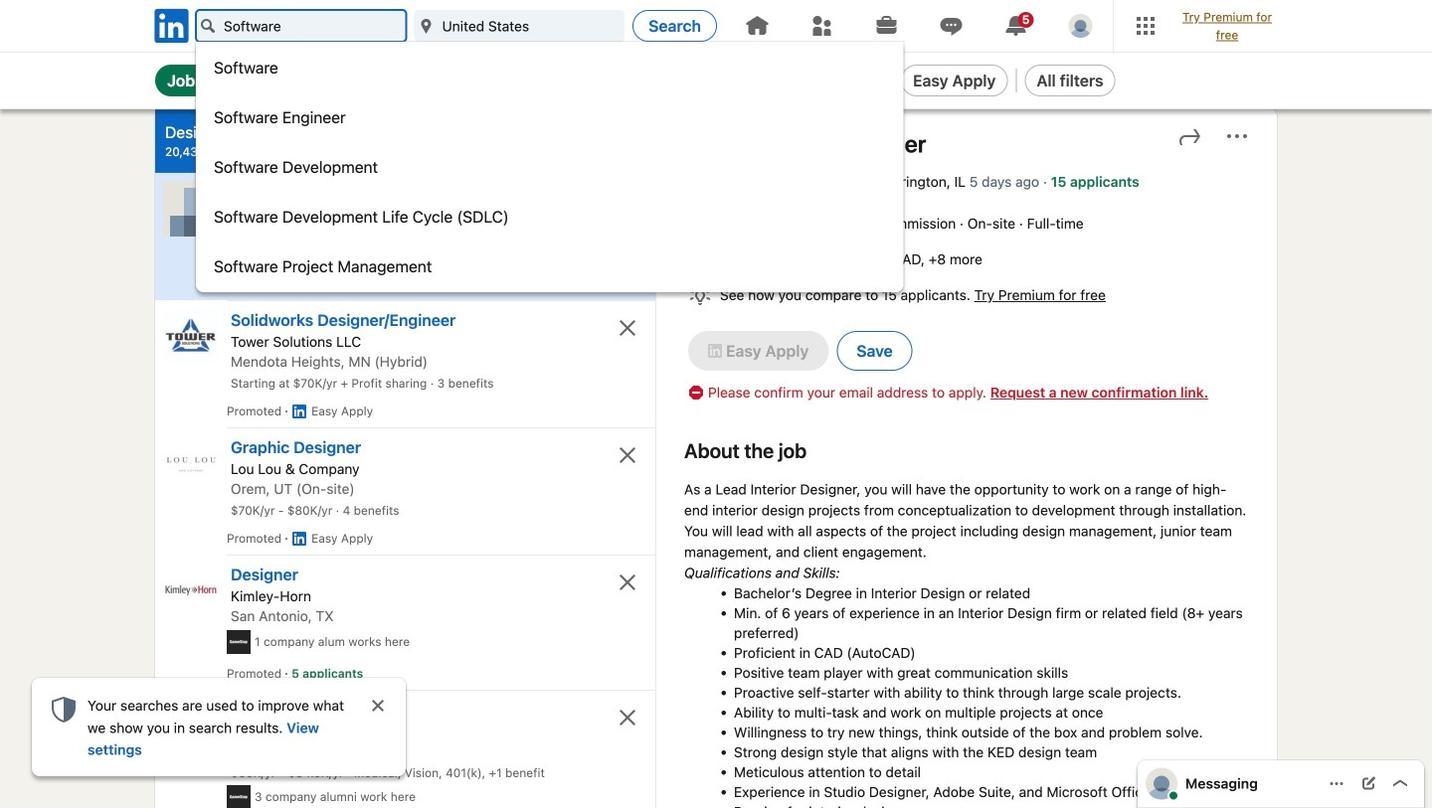 Task type: locate. For each thing, give the bounding box(es) containing it.
2 vertical spatial dismiss job image
[[616, 706, 640, 730]]

1 vertical spatial rachel moore image
[[1146, 769, 1178, 800]]

1 vertical spatial dismiss job image
[[616, 444, 640, 468]]

region
[[32, 679, 406, 777]]

option
[[196, 44, 904, 92], [196, 94, 904, 141], [196, 143, 904, 191], [196, 193, 904, 241], [196, 243, 904, 291]]

0 horizontal spatial rachel moore image
[[1069, 14, 1093, 38]]

custom image
[[200, 18, 216, 34]]

0 vertical spatial dismiss job image
[[616, 316, 640, 340]]

1 horizontal spatial rachel moore image
[[1146, 769, 1178, 800]]

creative circle logo image
[[163, 698, 219, 754]]

1 dismiss job image from the top
[[616, 316, 640, 340]]

5 option from the top
[[196, 243, 904, 291]]

alert
[[688, 383, 1246, 403]]

linkedin image
[[151, 5, 192, 46], [151, 5, 192, 46]]

rachel moore image
[[1069, 14, 1093, 38], [1146, 769, 1178, 800]]

2 dismiss job image from the top
[[616, 444, 640, 468]]

kimley-horn logo image
[[163, 563, 219, 619]]

3 dismiss job image from the top
[[616, 706, 640, 730]]

dismiss job image
[[616, 316, 640, 340], [616, 444, 640, 468], [616, 706, 640, 730]]



Task type: describe. For each thing, give the bounding box(es) containing it.
1 option from the top
[[196, 44, 904, 92]]

dismiss job image
[[616, 571, 640, 595]]

dismiss "your searches are used to improve what we show you in search results." notification 1 of 1. image
[[370, 698, 386, 714]]

3 option from the top
[[196, 143, 904, 191]]

dismiss job image for creative circle logo
[[616, 706, 640, 730]]

Search by title, skill, or company text field
[[196, 10, 406, 42]]

City, state, or zip code text field
[[414, 10, 625, 42]]

tower solutions llc logo image
[[163, 308, 219, 364]]

dismiss job image for the lou lou & company logo
[[616, 444, 640, 468]]

0 vertical spatial rachel moore image
[[1069, 14, 1093, 38]]

4 option from the top
[[196, 193, 904, 241]]

lou lou & company logo image
[[163, 436, 219, 491]]

share image
[[1178, 124, 1202, 148]]

2 option from the top
[[196, 94, 904, 141]]

Easy Apply filter. button
[[901, 65, 1008, 97]]

dismiss job image for tower solutions llc logo at the top of page
[[616, 316, 640, 340]]



Task type: vqa. For each thing, say whether or not it's contained in the screenshot.
3rd Dismiss job icon from the bottom
yes



